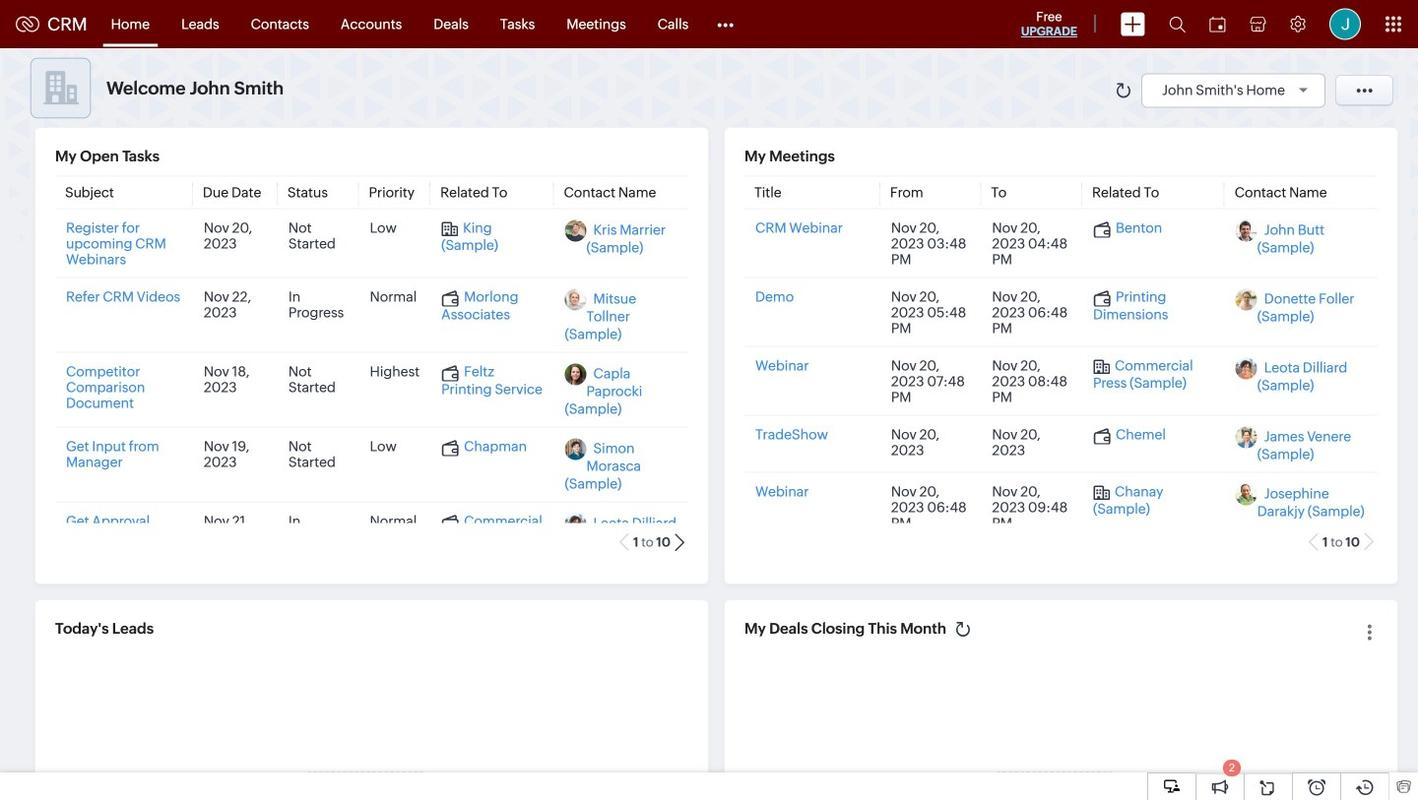 Task type: locate. For each thing, give the bounding box(es) containing it.
calendar image
[[1209, 16, 1226, 32]]

search element
[[1157, 0, 1197, 48]]

create menu element
[[1109, 0, 1157, 48]]

logo image
[[16, 16, 39, 32]]

search image
[[1169, 16, 1186, 32]]

create menu image
[[1121, 12, 1145, 36]]

profile element
[[1318, 0, 1373, 48]]

Other Modules field
[[704, 8, 747, 40]]

profile image
[[1329, 8, 1361, 40]]



Task type: vqa. For each thing, say whether or not it's contained in the screenshot.
Create Menu element
yes



